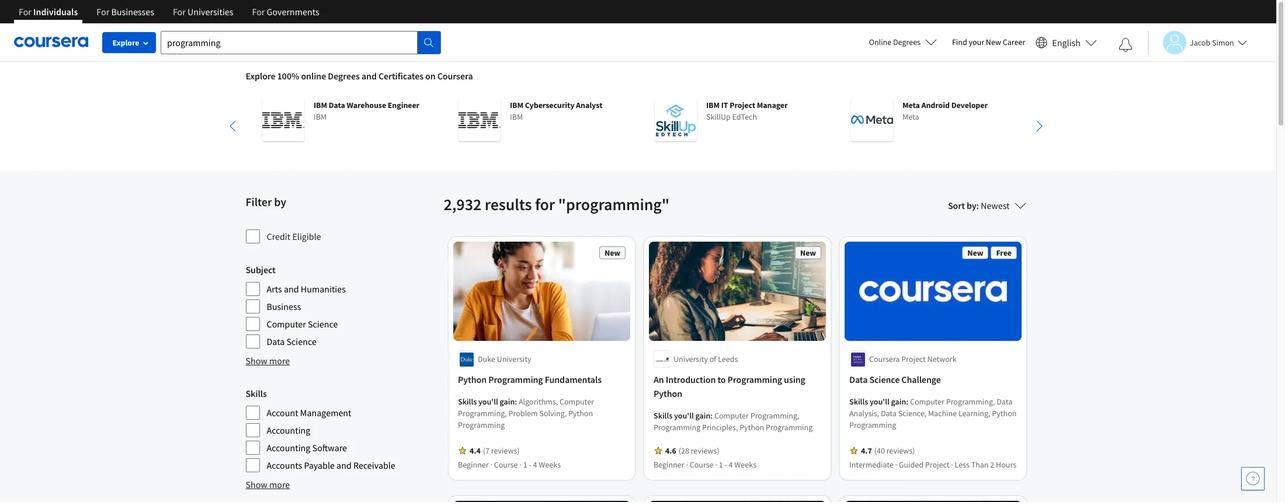Task type: describe. For each thing, give the bounding box(es) containing it.
computer science
[[267, 318, 338, 330]]

beginner · course · 1 - 4 weeks for programming
[[458, 460, 560, 470]]

results
[[485, 194, 532, 215]]

explore for explore 100% online degrees and certificates on coursera
[[246, 70, 275, 82]]

show more button for accounts
[[246, 478, 290, 492]]

management
[[300, 407, 351, 419]]

intermediate
[[849, 460, 893, 470]]

find your new career
[[952, 37, 1025, 47]]

1 for introduction
[[719, 460, 723, 470]]

show more button for data
[[246, 354, 290, 368]]

computer for computer programming, data analysis, data science, machine learning, python programming
[[910, 397, 944, 407]]

4.7
[[861, 446, 872, 456]]

accounts
[[267, 460, 302, 471]]

project inside "ibm it project manager skillup edtech"
[[729, 100, 755, 110]]

reviews) for science
[[886, 446, 915, 456]]

computer for computer science
[[267, 318, 306, 330]]

1 vertical spatial degrees
[[328, 70, 360, 82]]

subject
[[246, 264, 276, 276]]

data science challenge link
[[849, 373, 1017, 387]]

ibm for ibm cybersecurity analyst ibm
[[510, 100, 523, 110]]

ibm data warehouse engineer ibm
[[313, 100, 419, 122]]

on
[[425, 70, 436, 82]]

machine
[[928, 409, 957, 419]]

individuals
[[33, 6, 78, 18]]

0 vertical spatial and
[[362, 70, 377, 82]]

duke
[[478, 354, 495, 365]]

skills you'll gain : for programming
[[458, 397, 518, 407]]

gain for science
[[891, 397, 906, 407]]

eligible
[[292, 231, 321, 242]]

data inside the ibm data warehouse engineer ibm
[[328, 100, 345, 110]]

by for filter
[[274, 195, 286, 209]]

skills you'll gain : for science
[[849, 397, 910, 407]]

programming, for data science challenge
[[946, 397, 995, 407]]

english button
[[1031, 23, 1102, 61]]

coursera image
[[14, 33, 88, 52]]

explore 100% online degrees and certificates on coursera
[[246, 70, 473, 82]]

weeks for to
[[734, 460, 756, 470]]

principles,
[[702, 423, 738, 433]]

businesses
[[111, 6, 154, 18]]

show notifications image
[[1119, 38, 1133, 52]]

analyst
[[576, 100, 602, 110]]

credit
[[267, 231, 290, 242]]

python inside computer programming, data analysis, data science, machine learning, python programming
[[992, 409, 1016, 419]]

1 meta from the top
[[902, 100, 920, 110]]

new for data science challenge
[[967, 248, 983, 258]]

for individuals
[[19, 6, 78, 18]]

subject group
[[246, 263, 437, 349]]

science for computer science
[[308, 318, 338, 330]]

online degrees button
[[860, 29, 946, 55]]

python inside an introduction to programming using python
[[653, 388, 682, 400]]

skills for python programming fundamentals
[[458, 397, 476, 407]]

using
[[784, 374, 805, 386]]

(7
[[483, 446, 489, 456]]

for for individuals
[[19, 6, 31, 18]]

of
[[709, 354, 716, 365]]

intermediate · guided project · less than 2 hours
[[849, 460, 1016, 470]]

problem
[[508, 409, 537, 419]]

2 meta from the top
[[902, 112, 919, 122]]

programming down using
[[766, 423, 812, 433]]

filter by
[[246, 195, 286, 209]]

2,932
[[444, 194, 481, 215]]

4.6
[[665, 446, 676, 456]]

online
[[869, 37, 892, 47]]

course for introduction
[[689, 460, 713, 470]]

ibm cybersecurity analyst ibm
[[510, 100, 602, 122]]

meta image
[[851, 99, 893, 141]]

science for data science
[[287, 336, 317, 348]]

skills you'll gain : for introduction
[[653, 411, 714, 421]]

python inside computer programming, programming principles, python programming
[[739, 423, 764, 433]]

4 · from the left
[[715, 460, 717, 470]]

ibm image for ibm cybersecurity analyst ibm
[[458, 99, 500, 141]]

universities
[[188, 6, 233, 18]]

programming up 4.6
[[653, 423, 700, 433]]

more for data
[[269, 355, 290, 367]]

leeds
[[718, 354, 738, 365]]

find
[[952, 37, 967, 47]]

skills for data science challenge
[[849, 397, 868, 407]]

android
[[921, 100, 949, 110]]

jacob simon
[[1190, 37, 1234, 48]]

: left 'newest'
[[976, 200, 979, 211]]

account
[[267, 407, 298, 419]]

explore for explore
[[112, 37, 139, 48]]

computer programming, data analysis, data science, machine learning, python programming
[[849, 397, 1016, 431]]

6 · from the left
[[951, 460, 953, 470]]

credit eligible
[[267, 231, 321, 242]]

algorithms,
[[518, 397, 558, 407]]

online
[[301, 70, 326, 82]]

reviews) for programming
[[491, 446, 519, 456]]

0 vertical spatial coursera
[[437, 70, 473, 82]]

an
[[653, 374, 664, 386]]

ibm for ibm data warehouse engineer ibm
[[313, 100, 327, 110]]

for for universities
[[173, 6, 186, 18]]

jacob
[[1190, 37, 1210, 48]]

"programming"
[[558, 194, 669, 215]]

(28
[[678, 446, 689, 456]]

english
[[1052, 37, 1081, 48]]

business
[[267, 301, 301, 313]]

help center image
[[1246, 472, 1260, 486]]

: for python programming fundamentals
[[515, 397, 517, 407]]

2,932 results for "programming"
[[444, 194, 669, 215]]

python programming fundamentals
[[458, 374, 601, 386]]

4.4
[[469, 446, 480, 456]]

payable
[[304, 460, 335, 471]]

for governments
[[252, 6, 319, 18]]

accounting software
[[267, 442, 347, 454]]

programming, for an introduction to programming using python
[[750, 411, 799, 421]]

course for programming
[[494, 460, 518, 470]]

1 university from the left
[[497, 354, 531, 365]]

learning,
[[958, 409, 990, 419]]

filter
[[246, 195, 272, 209]]

show for accounts
[[246, 479, 267, 491]]

an introduction to programming using python link
[[653, 373, 821, 401]]

computer programming, programming principles, python programming
[[653, 411, 812, 433]]

skills for an introduction to programming using python
[[653, 411, 672, 421]]

accounting for accounting
[[267, 425, 310, 436]]

network
[[927, 354, 956, 365]]

than
[[971, 460, 988, 470]]

sort by : newest
[[948, 200, 1010, 211]]

programming inside an introduction to programming using python
[[727, 374, 782, 386]]

programming inside computer programming, data analysis, data science, machine learning, python programming
[[849, 420, 896, 431]]

engineer
[[387, 100, 419, 110]]

new for python programming fundamentals
[[604, 248, 620, 258]]

4 for fundamentals
[[533, 460, 537, 470]]

1 · from the left
[[490, 460, 492, 470]]

simon
[[1212, 37, 1234, 48]]

skills inside the "skills" group
[[246, 388, 267, 400]]

an introduction to programming using python
[[653, 374, 805, 400]]

ibm it project manager skillup edtech
[[706, 100, 787, 122]]

coursera project network
[[869, 354, 956, 365]]

edtech
[[732, 112, 757, 122]]

100%
[[277, 70, 299, 82]]

newest
[[981, 200, 1010, 211]]

arts and humanities
[[267, 283, 346, 295]]



Task type: locate. For each thing, give the bounding box(es) containing it.
sort
[[948, 200, 965, 211]]

banner navigation
[[9, 0, 329, 32]]

skills group
[[246, 387, 437, 473]]

computer up "principles,"
[[714, 411, 749, 421]]

0 vertical spatial project
[[729, 100, 755, 110]]

1 vertical spatial more
[[269, 479, 290, 491]]

None search field
[[161, 31, 441, 54]]

4 for to
[[728, 460, 733, 470]]

skills you'll gain : up 'problem'
[[458, 397, 518, 407]]

2 course from the left
[[689, 460, 713, 470]]

1 horizontal spatial -
[[724, 460, 727, 470]]

programming, inside computer programming, data analysis, data science, machine learning, python programming
[[946, 397, 995, 407]]

meta left android
[[902, 100, 920, 110]]

guided
[[899, 460, 923, 470]]

warehouse
[[346, 100, 386, 110]]

2 horizontal spatial and
[[362, 70, 377, 82]]

gain up "principles,"
[[695, 411, 710, 421]]

jacob simon button
[[1148, 31, 1247, 54]]

online degrees
[[869, 37, 921, 47]]

show more button down the accounts
[[246, 478, 290, 492]]

computer
[[267, 318, 306, 330], [559, 397, 594, 407], [910, 397, 944, 407], [714, 411, 749, 421]]

0 horizontal spatial reviews)
[[491, 446, 519, 456]]

computer down fundamentals
[[559, 397, 594, 407]]

computer up science,
[[910, 397, 944, 407]]

python right learning,
[[992, 409, 1016, 419]]

science,
[[898, 409, 926, 419]]

programming, inside computer programming, programming principles, python programming
[[750, 411, 799, 421]]

beginner for python programming fundamentals
[[458, 460, 488, 470]]

python right "principles,"
[[739, 423, 764, 433]]

for for governments
[[252, 6, 265, 18]]

and down 'software'
[[337, 460, 352, 471]]

5 · from the left
[[895, 460, 897, 470]]

1 vertical spatial project
[[901, 354, 925, 365]]

4 down "principles,"
[[728, 460, 733, 470]]

1
[[523, 460, 527, 470], [719, 460, 723, 470]]

science down coursera project network
[[869, 374, 899, 386]]

computer for computer programming, programming principles, python programming
[[714, 411, 749, 421]]

0 horizontal spatial 4
[[533, 460, 537, 470]]

gain for programming
[[499, 397, 515, 407]]

3 for from the left
[[173, 6, 186, 18]]

science
[[308, 318, 338, 330], [287, 336, 317, 348], [869, 374, 899, 386]]

you'll up analysis,
[[869, 397, 889, 407]]

1 vertical spatial explore
[[246, 70, 275, 82]]

2 1 from the left
[[719, 460, 723, 470]]

show more for accounts payable and receivable
[[246, 479, 290, 491]]

for left individuals
[[19, 6, 31, 18]]

0 horizontal spatial skills you'll gain :
[[458, 397, 518, 407]]

: for an introduction to programming using python
[[710, 411, 712, 421]]

explore button
[[102, 32, 156, 53]]

course down 4.6 (28 reviews)
[[689, 460, 713, 470]]

university up the python programming fundamentals
[[497, 354, 531, 365]]

2 university from the left
[[673, 354, 708, 365]]

1 accounting from the top
[[267, 425, 310, 436]]

- for fundamentals
[[529, 460, 531, 470]]

accounts payable and receivable
[[267, 460, 395, 471]]

science for data science challenge
[[869, 374, 899, 386]]

2 show more from the top
[[246, 479, 290, 491]]

coursera right on
[[437, 70, 473, 82]]

show more for data science
[[246, 355, 290, 367]]

cybersecurity
[[525, 100, 574, 110]]

show more button down data science
[[246, 354, 290, 368]]

solving,
[[539, 409, 566, 419]]

accounting down account
[[267, 425, 310, 436]]

programming down the duke university
[[488, 374, 543, 386]]

1 down 4.6 (28 reviews)
[[719, 460, 723, 470]]

weeks down solving,
[[538, 460, 560, 470]]

1 vertical spatial meta
[[902, 112, 919, 122]]

4.4 (7 reviews)
[[469, 446, 519, 456]]

introduction
[[665, 374, 715, 386]]

degrees right online
[[328, 70, 360, 82]]

skills you'll gain : up (28
[[653, 411, 714, 421]]

1 - from the left
[[529, 460, 531, 470]]

: up 'problem'
[[515, 397, 517, 407]]

reviews) for introduction
[[691, 446, 719, 456]]

1 horizontal spatial beginner
[[653, 460, 684, 470]]

to
[[717, 374, 725, 386]]

certificates
[[378, 70, 424, 82]]

1 4 from the left
[[533, 460, 537, 470]]

-
[[529, 460, 531, 470], [724, 460, 727, 470]]

and inside subject group
[[284, 283, 299, 295]]

1 show more button from the top
[[246, 354, 290, 368]]

1 horizontal spatial coursera
[[869, 354, 899, 365]]

1 horizontal spatial 4
[[728, 460, 733, 470]]

programming, down using
[[750, 411, 799, 421]]

1 show more from the top
[[246, 355, 290, 367]]

1 horizontal spatial explore
[[246, 70, 275, 82]]

- for to
[[724, 460, 727, 470]]

governments
[[267, 6, 319, 18]]

gain up science,
[[891, 397, 906, 407]]

computer inside subject group
[[267, 318, 306, 330]]

accounting
[[267, 425, 310, 436], [267, 442, 310, 454]]

2 horizontal spatial gain
[[891, 397, 906, 407]]

0 vertical spatial science
[[308, 318, 338, 330]]

2 - from the left
[[724, 460, 727, 470]]

1 weeks from the left
[[538, 460, 560, 470]]

show more down data science
[[246, 355, 290, 367]]

0 horizontal spatial ibm image
[[262, 99, 304, 141]]

python right solving,
[[568, 409, 593, 419]]

0 vertical spatial more
[[269, 355, 290, 367]]

project left less
[[925, 460, 949, 470]]

1 vertical spatial coursera
[[869, 354, 899, 365]]

coursera up data science challenge
[[869, 354, 899, 365]]

0 horizontal spatial by
[[274, 195, 286, 209]]

project up edtech
[[729, 100, 755, 110]]

ibm image
[[262, 99, 304, 141], [458, 99, 500, 141]]

- down "algorithms, computer programming, problem solving, python programming"
[[529, 460, 531, 470]]

2 reviews) from the left
[[691, 446, 719, 456]]

you'll for introduction
[[674, 411, 694, 421]]

0 horizontal spatial and
[[284, 283, 299, 295]]

0 horizontal spatial 1
[[523, 460, 527, 470]]

skillup
[[706, 112, 730, 122]]

for businesses
[[97, 6, 154, 18]]

1 horizontal spatial gain
[[695, 411, 710, 421]]

for left governments
[[252, 6, 265, 18]]

2 horizontal spatial reviews)
[[886, 446, 915, 456]]

accounting for accounting software
[[267, 442, 310, 454]]

1 horizontal spatial programming,
[[750, 411, 799, 421]]

you'll down duke at the left of the page
[[478, 397, 498, 407]]

:
[[976, 200, 979, 211], [515, 397, 517, 407], [906, 397, 908, 407], [710, 411, 712, 421]]

and right arts
[[284, 283, 299, 295]]

show down data science
[[246, 355, 267, 367]]

career
[[1003, 37, 1025, 47]]

1 for from the left
[[19, 6, 31, 18]]

(40
[[874, 446, 885, 456]]

you'll for programming
[[478, 397, 498, 407]]

0 horizontal spatial beginner
[[458, 460, 488, 470]]

0 horizontal spatial you'll
[[478, 397, 498, 407]]

2 4 from the left
[[728, 460, 733, 470]]

1 horizontal spatial by
[[967, 200, 976, 211]]

explore down for businesses
[[112, 37, 139, 48]]

for universities
[[173, 6, 233, 18]]

2 horizontal spatial skills you'll gain :
[[849, 397, 910, 407]]

What do you want to learn? text field
[[161, 31, 418, 54]]

programming, inside "algorithms, computer programming, problem solving, python programming"
[[458, 409, 507, 419]]

python down duke at the left of the page
[[458, 374, 486, 386]]

1 beginner from the left
[[458, 460, 488, 470]]

1 vertical spatial science
[[287, 336, 317, 348]]

4 down "algorithms, computer programming, problem solving, python programming"
[[533, 460, 537, 470]]

meta right meta image
[[902, 112, 919, 122]]

you'll
[[478, 397, 498, 407], [869, 397, 889, 407], [674, 411, 694, 421]]

skills you'll gain : up analysis,
[[849, 397, 910, 407]]

python inside "algorithms, computer programming, problem solving, python programming"
[[568, 409, 593, 419]]

1 horizontal spatial degrees
[[893, 37, 921, 47]]

0 horizontal spatial university
[[497, 354, 531, 365]]

duke university
[[478, 354, 531, 365]]

2 vertical spatial project
[[925, 460, 949, 470]]

0 horizontal spatial explore
[[112, 37, 139, 48]]

2 accounting from the top
[[267, 442, 310, 454]]

account management
[[267, 407, 351, 419]]

receivable
[[353, 460, 395, 471]]

1 horizontal spatial course
[[689, 460, 713, 470]]

ibm image for ibm data warehouse engineer ibm
[[262, 99, 304, 141]]

computer inside computer programming, data analysis, data science, machine learning, python programming
[[910, 397, 944, 407]]

and
[[362, 70, 377, 82], [284, 283, 299, 295], [337, 460, 352, 471]]

2 horizontal spatial programming,
[[946, 397, 995, 407]]

2 vertical spatial and
[[337, 460, 352, 471]]

reviews) right (28
[[691, 446, 719, 456]]

explore
[[112, 37, 139, 48], [246, 70, 275, 82]]

university
[[497, 354, 531, 365], [673, 354, 708, 365]]

python
[[458, 374, 486, 386], [653, 388, 682, 400], [568, 409, 593, 419], [992, 409, 1016, 419], [739, 423, 764, 433]]

2 more from the top
[[269, 479, 290, 491]]

3 reviews) from the left
[[886, 446, 915, 456]]

1 horizontal spatial reviews)
[[691, 446, 719, 456]]

by right filter
[[274, 195, 286, 209]]

0 vertical spatial degrees
[[893, 37, 921, 47]]

new
[[986, 37, 1001, 47], [604, 248, 620, 258], [800, 248, 816, 258], [967, 248, 983, 258]]

1 vertical spatial accounting
[[267, 442, 310, 454]]

programming right to
[[727, 374, 782, 386]]

weeks
[[538, 460, 560, 470], [734, 460, 756, 470]]

2 beginner · course · 1 - 4 weeks from the left
[[653, 460, 756, 470]]

computer inside "algorithms, computer programming, problem solving, python programming"
[[559, 397, 594, 407]]

1 for programming
[[523, 460, 527, 470]]

0 vertical spatial show more button
[[246, 354, 290, 368]]

1 vertical spatial and
[[284, 283, 299, 295]]

0 horizontal spatial beginner · course · 1 - 4 weeks
[[458, 460, 560, 470]]

by right sort
[[967, 200, 976, 211]]

1 down "algorithms, computer programming, problem solving, python programming"
[[523, 460, 527, 470]]

2 show more button from the top
[[246, 478, 290, 492]]

gain up 'problem'
[[499, 397, 515, 407]]

1 horizontal spatial university
[[673, 354, 708, 365]]

- down "principles,"
[[724, 460, 727, 470]]

programming up (7
[[458, 420, 505, 431]]

it
[[721, 100, 728, 110]]

coursera
[[437, 70, 473, 82], [869, 354, 899, 365]]

and up the warehouse
[[362, 70, 377, 82]]

course down 4.4 (7 reviews)
[[494, 460, 518, 470]]

1 vertical spatial show
[[246, 479, 267, 491]]

data science
[[267, 336, 317, 348]]

skills up analysis,
[[849, 397, 868, 407]]

degrees inside dropdown button
[[893, 37, 921, 47]]

explore left 100%
[[246, 70, 275, 82]]

: up science,
[[906, 397, 908, 407]]

2 weeks from the left
[[734, 460, 756, 470]]

fundamentals
[[545, 374, 601, 386]]

degrees right online at the right top of page
[[893, 37, 921, 47]]

for
[[19, 6, 31, 18], [97, 6, 109, 18], [173, 6, 186, 18], [252, 6, 265, 18]]

ibm inside "ibm it project manager skillup edtech"
[[706, 100, 719, 110]]

1 horizontal spatial you'll
[[674, 411, 694, 421]]

1 horizontal spatial skills you'll gain :
[[653, 411, 714, 421]]

weeks for fundamentals
[[538, 460, 560, 470]]

0 horizontal spatial coursera
[[437, 70, 473, 82]]

science down computer science
[[287, 336, 317, 348]]

1 vertical spatial show more button
[[246, 478, 290, 492]]

1 horizontal spatial and
[[337, 460, 352, 471]]

programming down analysis,
[[849, 420, 896, 431]]

manager
[[757, 100, 787, 110]]

challenge
[[901, 374, 941, 386]]

1 course from the left
[[494, 460, 518, 470]]

accounting up the accounts
[[267, 442, 310, 454]]

show for data
[[246, 355, 267, 367]]

show more down the accounts
[[246, 479, 290, 491]]

by
[[274, 195, 286, 209], [967, 200, 976, 211]]

0 horizontal spatial degrees
[[328, 70, 360, 82]]

meta
[[902, 100, 920, 110], [902, 112, 919, 122]]

1 horizontal spatial 1
[[719, 460, 723, 470]]

new for an introduction to programming using python
[[800, 248, 816, 258]]

4 for from the left
[[252, 6, 265, 18]]

project up the challenge
[[901, 354, 925, 365]]

programming inside "algorithms, computer programming, problem solving, python programming"
[[458, 420, 505, 431]]

0 vertical spatial meta
[[902, 100, 920, 110]]

more for accounts
[[269, 479, 290, 491]]

beginner · course · 1 - 4 weeks down 4.6 (28 reviews)
[[653, 460, 756, 470]]

meta android developer meta
[[902, 100, 987, 122]]

1 vertical spatial show more
[[246, 479, 290, 491]]

0 vertical spatial accounting
[[267, 425, 310, 436]]

university up introduction
[[673, 354, 708, 365]]

for for businesses
[[97, 6, 109, 18]]

by for sort
[[967, 200, 976, 211]]

algorithms, computer programming, problem solving, python programming
[[458, 397, 594, 431]]

1 1 from the left
[[523, 460, 527, 470]]

skills up account
[[246, 388, 267, 400]]

ibm for ibm it project manager skillup edtech
[[706, 100, 719, 110]]

beginner down "4.4" on the left
[[458, 460, 488, 470]]

and inside the "skills" group
[[337, 460, 352, 471]]

0 vertical spatial explore
[[112, 37, 139, 48]]

2 vertical spatial science
[[869, 374, 899, 386]]

find your new career link
[[946, 35, 1031, 50]]

0 vertical spatial show
[[246, 355, 267, 367]]

weeks down computer programming, programming principles, python programming
[[734, 460, 756, 470]]

python programming fundamentals link
[[458, 373, 625, 387]]

1 ibm image from the left
[[262, 99, 304, 141]]

skills up 4.6
[[653, 411, 672, 421]]

2 horizontal spatial you'll
[[869, 397, 889, 407]]

0 vertical spatial show more
[[246, 355, 290, 367]]

2 ibm image from the left
[[458, 99, 500, 141]]

2 · from the left
[[519, 460, 521, 470]]

skills
[[246, 388, 267, 400], [458, 397, 476, 407], [849, 397, 868, 407], [653, 411, 672, 421]]

more down data science
[[269, 355, 290, 367]]

1 reviews) from the left
[[491, 446, 519, 456]]

skillup edtech image
[[655, 99, 697, 141]]

explore inside popup button
[[112, 37, 139, 48]]

you'll for science
[[869, 397, 889, 407]]

reviews) up guided
[[886, 446, 915, 456]]

1 horizontal spatial ibm image
[[458, 99, 500, 141]]

4.6 (28 reviews)
[[665, 446, 719, 456]]

beginner for an introduction to programming using python
[[653, 460, 684, 470]]

1 horizontal spatial weeks
[[734, 460, 756, 470]]

data inside subject group
[[267, 336, 285, 348]]

programming, up (7
[[458, 409, 507, 419]]

0 horizontal spatial -
[[529, 460, 531, 470]]

skills up "4.4" on the left
[[458, 397, 476, 407]]

computer down business
[[267, 318, 306, 330]]

python down the an
[[653, 388, 682, 400]]

you'll up (28
[[674, 411, 694, 421]]

: up "principles,"
[[710, 411, 712, 421]]

0 horizontal spatial weeks
[[538, 460, 560, 470]]

beginner · course · 1 - 4 weeks down 4.4 (7 reviews)
[[458, 460, 560, 470]]

0 horizontal spatial course
[[494, 460, 518, 470]]

reviews) right (7
[[491, 446, 519, 456]]

analysis,
[[849, 409, 879, 419]]

more down the accounts
[[269, 479, 290, 491]]

show down the accounts
[[246, 479, 267, 491]]

4.7 (40 reviews)
[[861, 446, 915, 456]]

1 horizontal spatial beginner · course · 1 - 4 weeks
[[653, 460, 756, 470]]

2 show from the top
[[246, 479, 267, 491]]

gain for introduction
[[695, 411, 710, 421]]

1 show from the top
[[246, 355, 267, 367]]

0 horizontal spatial programming,
[[458, 409, 507, 419]]

0 horizontal spatial gain
[[499, 397, 515, 407]]

computer inside computer programming, programming principles, python programming
[[714, 411, 749, 421]]

beginner · course · 1 - 4 weeks for introduction
[[653, 460, 756, 470]]

your
[[969, 37, 984, 47]]

programming,
[[946, 397, 995, 407], [458, 409, 507, 419], [750, 411, 799, 421]]

for left universities
[[173, 6, 186, 18]]

for left businesses at top left
[[97, 6, 109, 18]]

science down humanities at left
[[308, 318, 338, 330]]

·
[[490, 460, 492, 470], [519, 460, 521, 470], [686, 460, 688, 470], [715, 460, 717, 470], [895, 460, 897, 470], [951, 460, 953, 470]]

course
[[494, 460, 518, 470], [689, 460, 713, 470]]

2
[[990, 460, 994, 470]]

1 beginner · course · 1 - 4 weeks from the left
[[458, 460, 560, 470]]

skills you'll gain :
[[458, 397, 518, 407], [849, 397, 910, 407], [653, 411, 714, 421]]

2 for from the left
[[97, 6, 109, 18]]

2 beginner from the left
[[653, 460, 684, 470]]

beginner down 4.6
[[653, 460, 684, 470]]

reviews)
[[491, 446, 519, 456], [691, 446, 719, 456], [886, 446, 915, 456]]

3 · from the left
[[686, 460, 688, 470]]

less
[[954, 460, 969, 470]]

programming, up learning,
[[946, 397, 995, 407]]

1 more from the top
[[269, 355, 290, 367]]

: for data science challenge
[[906, 397, 908, 407]]



Task type: vqa. For each thing, say whether or not it's contained in the screenshot.


